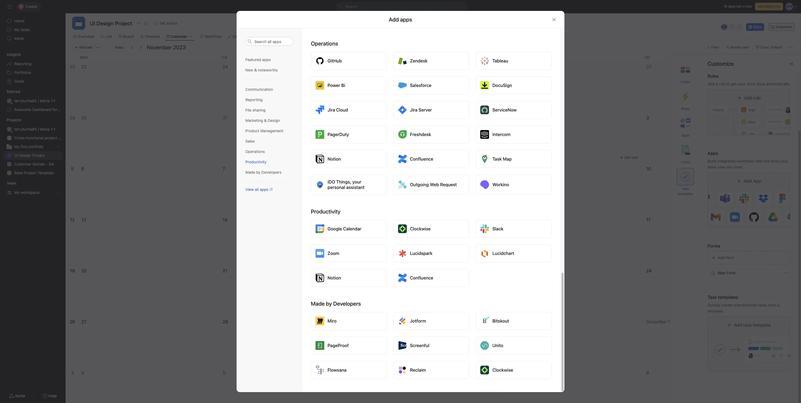 Task type: locate. For each thing, give the bounding box(es) containing it.
1 vertical spatial &
[[264, 118, 267, 123]]

terryturtle85 inside projects element
[[14, 127, 37, 132]]

task for topmost add task button
[[86, 45, 93, 49]]

9
[[505, 167, 508, 172], [790, 371, 792, 376]]

0 horizontal spatial 3
[[71, 371, 74, 376]]

0 vertical spatial task
[[86, 45, 93, 49]]

0 horizontal spatial reporting
[[14, 61, 31, 66]]

/ for dashboard
[[38, 99, 39, 103]]

2 1:1 from the top
[[51, 127, 55, 132]]

0 horizontal spatial operations
[[245, 150, 265, 154]]

notion right notion icon
[[328, 276, 341, 281]]

0 horizontal spatial november
[[147, 44, 172, 51]]

terryturtle85 up the cross-
[[14, 127, 37, 132]]

add
[[758, 4, 764, 8], [79, 45, 85, 49], [708, 82, 715, 86], [744, 96, 752, 100], [625, 156, 631, 160], [744, 179, 752, 184], [718, 256, 725, 260], [734, 323, 742, 328]]

1 vertical spatial 26
[[70, 320, 75, 325]]

my inside "my first portfolio" link
[[14, 145, 20, 149]]

terryturtle85 / maria 1:1 up functional
[[14, 127, 55, 132]]

standardized
[[734, 303, 757, 308]]

add billing info button
[[755, 3, 783, 10]]

1 horizontal spatial 5
[[223, 371, 225, 376]]

& inside "button"
[[264, 118, 267, 123]]

operations down sales in the top left of the page
[[245, 150, 265, 154]]

notion button up things,
[[311, 150, 387, 168]]

made for made by developers
[[245, 170, 255, 175]]

project up the stories
[[32, 153, 45, 158]]

13
[[81, 218, 86, 223]]

maria up cross-functional project plan on the top left of the page
[[40, 127, 50, 132]]

made inside button
[[245, 170, 255, 175]]

made left by
[[245, 170, 255, 175]]

in
[[743, 4, 745, 8]]

& for design
[[264, 118, 267, 123]]

invite button
[[5, 392, 29, 402]]

terryturtle85 / maria 1:1 inside projects element
[[14, 127, 55, 132]]

dashboard up featured
[[232, 34, 252, 39]]

confluence button down lucidspark button
[[393, 269, 469, 288]]

0 vertical spatial clockwise button
[[393, 220, 469, 238]]

form for 1 form
[[683, 160, 691, 164]]

2 terryturtle85 / maria 1:1 from the top
[[14, 127, 55, 132]]

workflows
[[737, 159, 755, 164]]

new inside button
[[718, 271, 726, 276]]

1 horizontal spatial rules
[[708, 74, 719, 79]]

1:1 up for
[[51, 99, 55, 103]]

apps up 'noteworthy'
[[262, 57, 271, 62]]

0 vertical spatial november
[[147, 44, 172, 51]]

1 vertical spatial project
[[32, 153, 45, 158]]

21
[[223, 269, 227, 274]]

rule up the high
[[753, 96, 761, 100]]

servicenow
[[493, 108, 517, 113]]

my inside my tasks link
[[14, 27, 20, 32]]

terryturtle85 / maria 1:1 link for functional
[[3, 125, 62, 134]]

1 horizontal spatial reporting
[[245, 98, 263, 102]]

clockwise image down unito icon
[[481, 367, 489, 375]]

1 vertical spatial terryturtle85
[[14, 127, 37, 132]]

tasks left from
[[758, 303, 768, 308]]

sales
[[245, 139, 255, 144]]

flowsana image
[[316, 367, 324, 375]]

plan
[[58, 136, 66, 140]]

google calendar image
[[316, 225, 324, 234]]

apps up build
[[708, 151, 718, 156]]

28
[[788, 65, 794, 69], [223, 320, 228, 325]]

zoom button
[[311, 245, 387, 263]]

my for my tasks
[[14, 27, 20, 32]]

salesforce image
[[398, 81, 407, 90]]

zoom image
[[316, 250, 324, 258]]

slack
[[493, 227, 504, 232]]

0 vertical spatial confluence
[[410, 157, 433, 162]]

/ up cross-functional project plan on the top left of the page
[[38, 127, 39, 132]]

google calendar button
[[311, 220, 387, 238]]

reporting inside button
[[245, 98, 263, 102]]

high
[[749, 108, 756, 112]]

management
[[260, 129, 283, 133]]

terryturtle85 / maria 1:1 inside starred element
[[14, 99, 55, 103]]

1:1 inside projects element
[[51, 127, 55, 132]]

add form button
[[708, 251, 791, 265]]

1:1 inside starred element
[[51, 99, 55, 103]]

tue
[[221, 55, 228, 60]]

/ up awesome dashboard for new project 'link'
[[38, 99, 39, 103]]

1 vertical spatial 30
[[505, 320, 511, 325]]

maria inside starred element
[[40, 99, 50, 103]]

board link
[[119, 34, 134, 40]]

/ inside starred element
[[38, 99, 39, 103]]

my up the inbox on the top
[[14, 27, 20, 32]]

made up miro image
[[311, 301, 325, 307]]

automatically.
[[766, 82, 791, 86]]

reporting
[[14, 61, 31, 66], [245, 98, 263, 102]]

productivity up by
[[245, 160, 267, 165]]

projects
[[7, 118, 21, 122]]

jira server
[[410, 108, 432, 113]]

ido things, your personal assistant button
[[311, 175, 387, 195]]

terryturtle85 for cross-
[[14, 127, 37, 132]]

new & noteworthy button
[[245, 65, 294, 75]]

most.
[[734, 165, 744, 170]]

power bi image
[[316, 81, 324, 90]]

freshdesk button
[[393, 126, 469, 144]]

my left first
[[14, 145, 20, 149]]

1 horizontal spatial add task button
[[618, 154, 641, 162]]

task map
[[493, 157, 512, 162]]

0 horizontal spatial clockwise image
[[398, 225, 407, 234]]

customize up to
[[708, 61, 734, 67]]

december
[[647, 320, 667, 325]]

terryturtle85 / maria 1:1 link up functional
[[3, 125, 62, 134]]

search list box
[[336, 2, 467, 11]]

clockwise image up 'lucidspark' icon
[[398, 225, 407, 234]]

3
[[647, 116, 649, 121], [71, 371, 74, 376]]

clockwise down unito
[[493, 368, 513, 373]]

1 horizontal spatial 22
[[364, 269, 369, 274]]

awesome dashboard for new project
[[14, 107, 80, 112]]

a right from
[[778, 303, 780, 308]]

0 vertical spatial notion button
[[311, 150, 387, 168]]

reporting inside the insights element
[[14, 61, 31, 66]]

1 vertical spatial confluence image
[[398, 274, 407, 283]]

your right tools on the top of page
[[781, 159, 788, 164]]

1 horizontal spatial task
[[632, 156, 638, 160]]

terryturtle85 / maria 1:1 link inside projects element
[[3, 125, 62, 134]]

0 vertical spatial /
[[38, 99, 39, 103]]

rule left to
[[719, 82, 726, 86]]

0 vertical spatial operations
[[311, 40, 338, 47]]

26
[[505, 65, 511, 69], [70, 320, 75, 325]]

0 vertical spatial my
[[14, 27, 20, 32]]

my tasks
[[14, 27, 30, 32]]

jira cloud button
[[311, 101, 387, 119]]

0 horizontal spatial your
[[353, 180, 362, 185]]

5 for 7
[[223, 371, 225, 376]]

0 horizontal spatial new
[[58, 107, 66, 112]]

1 vertical spatial 1:1
[[51, 127, 55, 132]]

0 vertical spatial rule
[[719, 82, 726, 86]]

project up 29
[[67, 107, 80, 112]]

workino image
[[481, 181, 489, 189]]

1 vertical spatial new
[[58, 107, 66, 112]]

trial
[[746, 4, 752, 8]]

0 horizontal spatial 7
[[223, 167, 225, 172]]

1 notion button from the top
[[311, 150, 387, 168]]

0 vertical spatial 9
[[505, 167, 508, 172]]

2 vertical spatial project
[[24, 171, 36, 175]]

design up the management
[[268, 118, 280, 123]]

my workspace link
[[3, 189, 62, 197]]

screenful button
[[393, 337, 469, 355]]

clockwise for bottommost clockwise image
[[493, 368, 513, 373]]

jira cloud image
[[316, 106, 324, 115]]

terryturtle85 / maria 1:1 up awesome dashboard for new project 'link'
[[14, 99, 55, 103]]

task map image
[[481, 155, 489, 164]]

0 vertical spatial maria
[[40, 99, 50, 103]]

0 vertical spatial add task
[[79, 45, 93, 49]]

github image
[[316, 57, 324, 65]]

board
[[123, 34, 134, 39]]

notion image
[[316, 274, 324, 283]]

2 horizontal spatial new
[[718, 271, 726, 276]]

apps inside featured apps button
[[262, 57, 271, 62]]

0 vertical spatial the
[[764, 159, 770, 164]]

new inside button
[[245, 68, 253, 72]]

1 horizontal spatial clockwise image
[[481, 367, 489, 375]]

2 horizontal spatial your
[[781, 159, 788, 164]]

0 horizontal spatial 2
[[506, 116, 509, 121]]

30 right bitskout image
[[505, 320, 511, 325]]

1 vertical spatial 4
[[81, 371, 84, 376]]

mw
[[721, 25, 728, 29]]

global element
[[0, 13, 66, 46]]

1:1 up project
[[51, 127, 55, 132]]

new left 'form'
[[718, 271, 726, 276]]

1 vertical spatial notion button
[[311, 269, 387, 288]]

1 maria from the top
[[40, 99, 50, 103]]

1 vertical spatial design
[[19, 153, 31, 158]]

a inside quickly create standardized tasks from a template.
[[778, 303, 780, 308]]

new down featured
[[245, 68, 253, 72]]

pagerduty
[[328, 132, 349, 137]]

my inside my workspace link
[[14, 191, 20, 195]]

0 vertical spatial productivity
[[245, 160, 267, 165]]

1 terryturtle85 / maria 1:1 from the top
[[14, 99, 55, 103]]

made by developers
[[245, 170, 281, 175]]

customize inside customize dropdown button
[[776, 25, 792, 29]]

add inside "button"
[[718, 256, 725, 260]]

2 notion from the top
[[328, 276, 341, 281]]

clockwise up lucidspark
[[410, 227, 431, 232]]

1 vertical spatial task
[[632, 156, 638, 160]]

0 vertical spatial add task button
[[72, 44, 95, 51]]

1 form
[[681, 160, 691, 164]]

2 confluence image from the top
[[398, 274, 407, 283]]

1 vertical spatial confluence button
[[393, 269, 469, 288]]

0 vertical spatial apps
[[262, 57, 271, 62]]

design down first
[[19, 153, 31, 158]]

2 maria from the top
[[40, 127, 50, 132]]

1 confluence image from the top
[[398, 155, 407, 164]]

2 vertical spatial task
[[744, 323, 752, 328]]

0 vertical spatial 5
[[71, 167, 74, 172]]

featured apps
[[245, 57, 271, 62]]

confluence button down freshdesk button
[[393, 150, 469, 168]]

fields
[[681, 80, 690, 84]]

customer stories - q4
[[14, 162, 54, 167]]

confluence down lucidspark
[[410, 276, 433, 281]]

projects element
[[0, 115, 66, 179]]

10
[[647, 167, 651, 172]]

0 vertical spatial 24
[[223, 65, 228, 69]]

task
[[86, 45, 93, 49], [632, 156, 638, 160], [744, 323, 752, 328]]

tasks inside quickly create standardized tasks from a template.
[[758, 303, 768, 308]]

pagerduty image
[[316, 130, 324, 139]]

& down featured
[[254, 68, 257, 72]]

terryturtle85 inside starred element
[[14, 99, 37, 103]]

form
[[727, 271, 736, 276]]

zendesk image
[[398, 57, 407, 65]]

slack button
[[476, 220, 552, 238]]

confluence image for 2nd confluence button from the top of the page
[[398, 274, 407, 283]]

projects button
[[0, 118, 21, 123]]

2 / from the top
[[38, 127, 39, 132]]

clockwise button down the unito button
[[476, 362, 552, 380]]

30 right 29
[[81, 116, 87, 121]]

1 horizontal spatial tasks
[[758, 303, 768, 308]]

zoom
[[328, 251, 339, 256]]

1 horizontal spatial design
[[268, 118, 280, 123]]

terryturtle85 up awesome
[[14, 99, 37, 103]]

cross-functional project plan
[[14, 136, 66, 140]]

design inside "button"
[[268, 118, 280, 123]]

confluence image down 'lucidspark' icon
[[398, 274, 407, 283]]

maria inside projects element
[[40, 127, 50, 132]]

0 horizontal spatial 16
[[505, 218, 510, 223]]

lucidspark
[[410, 251, 433, 256]]

to
[[727, 82, 730, 86]]

notion button down the zoom button at the bottom of the page
[[311, 269, 387, 288]]

& up product management
[[264, 118, 267, 123]]

None text field
[[89, 18, 134, 28]]

2 vertical spatial my
[[14, 191, 20, 195]]

new right for
[[58, 107, 66, 112]]

my tasks link
[[3, 25, 62, 34]]

0 vertical spatial 3
[[647, 116, 649, 121]]

2 terryturtle85 from the top
[[14, 127, 37, 132]]

0 horizontal spatial dashboard
[[32, 107, 51, 112]]

form inside "button"
[[726, 256, 735, 260]]

3 my from the top
[[14, 191, 20, 195]]

1 horizontal spatial your
[[738, 82, 746, 86]]

0 vertical spatial 26
[[505, 65, 511, 69]]

communication
[[245, 87, 273, 92]]

today button
[[112, 44, 126, 51]]

your right get
[[738, 82, 746, 86]]

apps up the 1 form
[[682, 134, 690, 138]]

1 1:1 from the top
[[51, 99, 55, 103]]

my down team
[[14, 191, 20, 195]]

pageproof
[[328, 344, 349, 349]]

project down customer stories - q4 link
[[24, 171, 36, 175]]

1 vertical spatial rule
[[753, 96, 761, 100]]

1 notion from the top
[[328, 157, 341, 162]]

dashboard inside 'link'
[[32, 107, 51, 112]]

billing
[[765, 4, 774, 8]]

confluence down freshdesk
[[410, 157, 433, 162]]

1 horizontal spatial 4
[[790, 116, 792, 121]]

1 vertical spatial the
[[727, 165, 733, 170]]

1 horizontal spatial rule
[[753, 96, 761, 100]]

my for my first portfolio
[[14, 145, 20, 149]]

customize down the info
[[776, 25, 792, 29]]

0 vertical spatial reporting
[[14, 61, 31, 66]]

2 terryturtle85 / maria 1:1 link from the top
[[3, 125, 62, 134]]

tasks down home
[[21, 27, 30, 32]]

confluence image down freshdesk image
[[398, 155, 407, 164]]

dashboard left for
[[32, 107, 51, 112]]

notion right notion image
[[328, 157, 341, 162]]

operations up github image
[[311, 40, 338, 47]]

productivity up google calendar icon
[[311, 209, 341, 215]]

task for bottommost add task button
[[632, 156, 638, 160]]

22 down the zoom button at the bottom of the page
[[364, 269, 369, 274]]

0 vertical spatial tasks
[[21, 27, 30, 32]]

0 vertical spatial terryturtle85
[[14, 99, 37, 103]]

1 my from the top
[[14, 27, 20, 32]]

all
[[255, 188, 259, 192]]

confluence image for second confluence button from the bottom
[[398, 155, 407, 164]]

list
[[105, 34, 112, 39]]

/ inside projects element
[[38, 127, 39, 132]]

0 vertical spatial 30
[[81, 116, 87, 121]]

22 left the 23
[[70, 65, 75, 69]]

1 terryturtle85 from the top
[[14, 99, 37, 103]]

the down integrated
[[727, 165, 733, 170]]

productivity inside button
[[245, 160, 267, 165]]

your up personal assistant
[[353, 180, 362, 185]]

clockwise button up lucidspark button
[[393, 220, 469, 238]]

1 horizontal spatial 1
[[668, 320, 670, 325]]

1 horizontal spatial customize
[[776, 25, 792, 29]]

form up 'form'
[[726, 256, 735, 260]]

zendesk button
[[393, 52, 469, 70]]

16
[[724, 4, 728, 8], [505, 218, 510, 223]]

reclaim image
[[398, 367, 407, 375]]

1 / from the top
[[38, 99, 39, 103]]

new inside 'link'
[[58, 107, 66, 112]]

screenful image
[[398, 342, 407, 351]]

hide sidebar image
[[7, 4, 11, 9]]

0 vertical spatial 1:1
[[51, 99, 55, 103]]

pageproof image
[[316, 342, 324, 351]]

reporting up 'portfolios'
[[14, 61, 31, 66]]

notion for notion icon
[[328, 276, 341, 281]]

2 horizontal spatial task
[[744, 323, 752, 328]]

1 vertical spatial apps
[[260, 188, 269, 192]]

0 vertical spatial made
[[245, 170, 255, 175]]

0 vertical spatial form
[[683, 160, 691, 164]]

mw button
[[721, 24, 728, 30]]

the right with
[[764, 159, 770, 164]]

2 my from the top
[[14, 145, 20, 149]]

template
[[37, 171, 54, 175]]

tasks inside global element
[[21, 27, 30, 32]]

search
[[345, 4, 358, 9]]

fri
[[645, 55, 650, 60]]

confluence image
[[398, 155, 407, 164], [398, 274, 407, 283]]

form left build
[[683, 160, 691, 164]]

0 vertical spatial 28
[[788, 65, 794, 69]]

clockwise image
[[398, 225, 407, 234], [481, 367, 489, 375]]

2 confluence from the top
[[410, 276, 433, 281]]

maria up 'awesome dashboard for new project'
[[40, 99, 50, 103]]

home link
[[3, 17, 62, 25]]

1 vertical spatial 27
[[81, 320, 86, 325]]

my first portfolio link
[[3, 143, 62, 151]]

1 vertical spatial my
[[14, 145, 20, 149]]

ui
[[14, 153, 18, 158]]

0 vertical spatial 1
[[386, 116, 388, 121]]

& inside button
[[254, 68, 257, 72]]

1 terryturtle85 / maria 1:1 link from the top
[[3, 97, 62, 106]]

terryturtle85 / maria 1:1 link up awesome
[[3, 97, 62, 106]]

0 vertical spatial terryturtle85 / maria 1:1 link
[[3, 97, 62, 106]]

0 horizontal spatial rule
[[719, 82, 726, 86]]

1 horizontal spatial new
[[245, 68, 253, 72]]

file
[[245, 108, 252, 113]]

jotform button
[[393, 313, 469, 331]]

sales button
[[245, 136, 294, 147]]

ido
[[328, 180, 335, 185]]

zendesk
[[410, 58, 428, 63]]

apps right all
[[260, 188, 269, 192]]

reporting up file sharing
[[245, 98, 263, 102]]

template
[[753, 323, 771, 328]]

1 vertical spatial notion
[[328, 276, 341, 281]]

november 2023
[[147, 44, 186, 51]]

1 vertical spatial 7
[[505, 371, 508, 376]]

1 vertical spatial productivity
[[311, 209, 341, 215]]

a left to
[[716, 82, 718, 86]]

terryturtle85
[[14, 99, 37, 103], [14, 127, 37, 132]]

6
[[81, 167, 84, 172]]

terryturtle85 / maria 1:1 link for dashboard
[[3, 97, 62, 106]]

work
[[747, 82, 756, 86]]

0 vertical spatial design
[[268, 118, 280, 123]]

0 horizontal spatial form
[[683, 160, 691, 164]]

clockwise for the topmost clockwise image
[[410, 227, 431, 232]]

terryturtle85 / maria 1:1 link inside starred element
[[3, 97, 62, 106]]

1 horizontal spatial form
[[726, 256, 735, 260]]

dashboard
[[232, 34, 252, 39], [32, 107, 51, 112]]

16 for 16
[[505, 218, 510, 223]]

1 vertical spatial terryturtle85 / maria 1:1 link
[[3, 125, 62, 134]]

calendar
[[171, 34, 187, 39]]

0 horizontal spatial 9
[[505, 167, 508, 172]]

1 vertical spatial dashboard
[[32, 107, 51, 112]]



Task type: vqa. For each thing, say whether or not it's contained in the screenshot.
Customize
yes



Task type: describe. For each thing, give the bounding box(es) containing it.
next month image
[[139, 45, 143, 50]]

0 horizontal spatial 30
[[81, 116, 87, 121]]

0 horizontal spatial 26
[[70, 320, 75, 325]]

1:1 for project
[[51, 127, 55, 132]]

marketing & design button
[[245, 116, 294, 126]]

0 vertical spatial 4
[[790, 116, 792, 121]]

calendar image
[[75, 20, 82, 27]]

made for made by developers
[[311, 301, 325, 307]]

team
[[7, 181, 16, 186]]

made by developers button
[[245, 168, 294, 178]]

reclaim button
[[393, 362, 469, 380]]

form for add form
[[726, 256, 735, 260]]

product management
[[245, 129, 283, 133]]

timeline
[[145, 34, 160, 39]]

servicenow button
[[476, 101, 552, 119]]

template.
[[708, 309, 725, 314]]

miro image
[[316, 317, 324, 326]]

add billing info
[[758, 4, 781, 8]]

home
[[14, 19, 25, 23]]

things,
[[336, 180, 351, 185]]

december 1
[[647, 320, 670, 325]]

your inside build integrated workflows with the tools your team uses the most.
[[781, 159, 788, 164]]

1 vertical spatial 3
[[71, 371, 74, 376]]

task
[[682, 187, 689, 191]]

add apps
[[389, 16, 412, 23]]

jira server image
[[398, 106, 407, 115]]

left
[[737, 4, 742, 8]]

close this dialog image
[[552, 17, 556, 22]]

notion for notion image
[[328, 157, 341, 162]]

inbox link
[[3, 34, 62, 43]]

lucidchart image
[[481, 250, 489, 258]]

add app button
[[706, 173, 793, 228]]

new for new form
[[718, 271, 726, 276]]

q4
[[49, 162, 54, 167]]

15
[[364, 218, 369, 223]]

starred element
[[0, 87, 80, 115]]

my for my workspace
[[14, 191, 20, 195]]

add a rule to get your work done automatically.
[[708, 82, 791, 86]]

timeline link
[[140, 34, 160, 40]]

maria for functional
[[40, 127, 50, 132]]

0 vertical spatial 7
[[223, 167, 225, 172]]

insights element
[[0, 50, 66, 87]]

priority
[[713, 108, 724, 112]]

1 horizontal spatial 9
[[790, 371, 792, 376]]

power bi button
[[311, 77, 387, 95]]

0 horizontal spatial 8
[[364, 167, 367, 172]]

overview
[[78, 34, 95, 39]]

0 horizontal spatial apps
[[682, 134, 690, 138]]

12
[[70, 218, 75, 223]]

1 vertical spatial clockwise button
[[476, 362, 552, 380]]

notion image
[[316, 155, 324, 164]]

quickly
[[708, 303, 721, 308]]

freshdesk
[[410, 132, 431, 137]]

1 horizontal spatial productivity
[[311, 209, 341, 215]]

power bi
[[328, 83, 345, 88]]

add task for bottommost add task button
[[625, 156, 638, 160]]

docusign image
[[481, 81, 489, 90]]

inbox
[[14, 36, 24, 41]]

workflow
[[205, 34, 222, 39]]

jira cloud
[[328, 108, 348, 113]]

/ for functional
[[38, 127, 39, 132]]

operations inside button
[[245, 150, 265, 154]]

dashboard link
[[228, 34, 252, 40]]

done
[[757, 82, 765, 86]]

1 vertical spatial apps
[[708, 151, 718, 156]]

terryturtle85 for awesome
[[14, 99, 37, 103]]

ui design project link
[[3, 151, 62, 160]]

project inside starred element
[[67, 107, 80, 112]]

1 vertical spatial rules
[[682, 107, 690, 111]]

app
[[753, 179, 761, 184]]

product
[[245, 129, 259, 133]]

1 horizontal spatial operations
[[311, 40, 338, 47]]

0 horizontal spatial 24
[[223, 65, 228, 69]]

file sharing
[[245, 108, 266, 113]]

forms
[[708, 244, 721, 249]]

0 vertical spatial clockwise image
[[398, 225, 407, 234]]

1 vertical spatial clockwise image
[[481, 367, 489, 375]]

tableau image
[[481, 57, 489, 65]]

featured
[[245, 57, 261, 62]]

1 for november 1
[[386, 116, 388, 121]]

1 vertical spatial add task button
[[618, 154, 641, 162]]

task inside button
[[744, 323, 752, 328]]

20
[[81, 269, 87, 274]]

low
[[749, 132, 755, 136]]

functional
[[26, 136, 44, 140]]

project
[[45, 136, 57, 140]]

1 vertical spatial 8
[[647, 371, 649, 376]]

1 horizontal spatial 28
[[788, 65, 794, 69]]

1 confluence button from the top
[[393, 150, 469, 168]]

jira server button
[[393, 101, 469, 119]]

1 vertical spatial 22
[[364, 269, 369, 274]]

0 vertical spatial 2
[[506, 116, 509, 121]]

0 horizontal spatial the
[[727, 165, 733, 170]]

freshdesk image
[[398, 130, 407, 139]]

base project template
[[14, 171, 54, 175]]

1 vertical spatial 1
[[681, 160, 682, 164]]

portfolios
[[14, 70, 31, 75]]

intercom image
[[481, 130, 489, 139]]

2023
[[173, 44, 186, 51]]

bitskout
[[493, 319, 509, 324]]

get
[[731, 82, 737, 86]]

1 confluence from the top
[[410, 157, 433, 162]]

23
[[81, 65, 87, 69]]

calendar link
[[166, 34, 187, 40]]

google calendar
[[328, 227, 362, 232]]

0 horizontal spatial a
[[716, 82, 718, 86]]

marketing
[[245, 118, 263, 123]]

new form
[[718, 271, 736, 276]]

add task template button
[[706, 317, 793, 373]]

ido things, your personal assistant image
[[316, 181, 324, 189]]

0 horizontal spatial 28
[[223, 320, 228, 325]]

0 horizontal spatial clockwise button
[[393, 220, 469, 238]]

jotform image
[[398, 317, 407, 326]]

apps inside view all apps link
[[260, 188, 269, 192]]

18
[[789, 218, 793, 223]]

awesome
[[14, 107, 31, 112]]

search button
[[336, 2, 467, 11]]

today
[[114, 45, 124, 49]]

terryturtle85 / maria 1:1 for functional
[[14, 127, 55, 132]]

for
[[52, 107, 57, 112]]

first
[[21, 145, 28, 149]]

1 horizontal spatial 3
[[647, 116, 649, 121]]

outgoing
[[410, 183, 429, 188]]

workino
[[493, 183, 509, 188]]

med
[[749, 120, 755, 124]]

maria for dashboard
[[40, 99, 50, 103]]

5 for 19
[[71, 167, 74, 172]]

outgoing web request image
[[398, 181, 407, 189]]

0 vertical spatial dashboard
[[232, 34, 252, 39]]

build
[[708, 159, 717, 164]]

november for november 1
[[364, 116, 385, 121]]

2 notion button from the top
[[311, 269, 387, 288]]

pageproof button
[[311, 337, 387, 355]]

flowsana
[[328, 368, 347, 373]]

ui design project
[[14, 153, 45, 158]]

mon
[[80, 55, 88, 60]]

close details image
[[789, 62, 793, 66]]

0 vertical spatial 22
[[70, 65, 75, 69]]

0 vertical spatial your
[[738, 82, 746, 86]]

16 for 16 days left in trial
[[724, 4, 728, 8]]

file sharing button
[[245, 105, 294, 116]]

your inside ido things, your personal assistant
[[353, 180, 362, 185]]

developers
[[262, 170, 281, 175]]

personal assistant
[[328, 185, 365, 190]]

task templates
[[708, 295, 739, 300]]

previous month image
[[130, 45, 134, 50]]

2 confluence button from the top
[[393, 269, 469, 288]]

insights
[[7, 52, 21, 57]]

0 vertical spatial 27
[[647, 65, 652, 69]]

teams element
[[0, 179, 66, 198]]

ido things, your personal assistant
[[328, 180, 365, 190]]

featured apps button
[[245, 55, 294, 65]]

stories
[[32, 162, 45, 167]]

slack image
[[481, 225, 489, 234]]

unito image
[[481, 342, 489, 351]]

tableau button
[[476, 52, 552, 70]]

salesforce
[[410, 83, 432, 88]]

design inside projects element
[[19, 153, 31, 158]]

new for new & noteworthy
[[245, 68, 253, 72]]

cross-
[[14, 136, 26, 140]]

github button
[[311, 52, 387, 70]]

november for november 2023
[[147, 44, 172, 51]]

1 for december 1
[[668, 320, 670, 325]]

communication button
[[245, 84, 294, 95]]

servicenow image
[[481, 106, 489, 115]]

1:1 for for
[[51, 99, 55, 103]]

bitskout image
[[481, 317, 489, 326]]

Search all apps text field
[[245, 37, 294, 46]]

add task for topmost add task button
[[79, 45, 93, 49]]

build integrated workflows with the tools your team uses the most.
[[708, 159, 788, 170]]

0 vertical spatial rules
[[708, 74, 719, 79]]

1 horizontal spatial 2
[[790, 320, 792, 325]]

1 vertical spatial customize
[[708, 61, 734, 67]]

add to starred image
[[144, 21, 148, 25]]

1 horizontal spatial 24
[[647, 269, 652, 274]]

lucidspark image
[[398, 250, 407, 258]]

cross-functional project plan link
[[3, 134, 66, 143]]

1 horizontal spatial 7
[[505, 371, 508, 376]]

terryturtle85 / maria 1:1 for dashboard
[[14, 99, 55, 103]]

0 horizontal spatial 4
[[81, 371, 84, 376]]

31
[[223, 116, 227, 121]]

add app
[[744, 179, 761, 184]]

& for noteworthy
[[254, 68, 257, 72]]

17
[[647, 218, 651, 223]]



